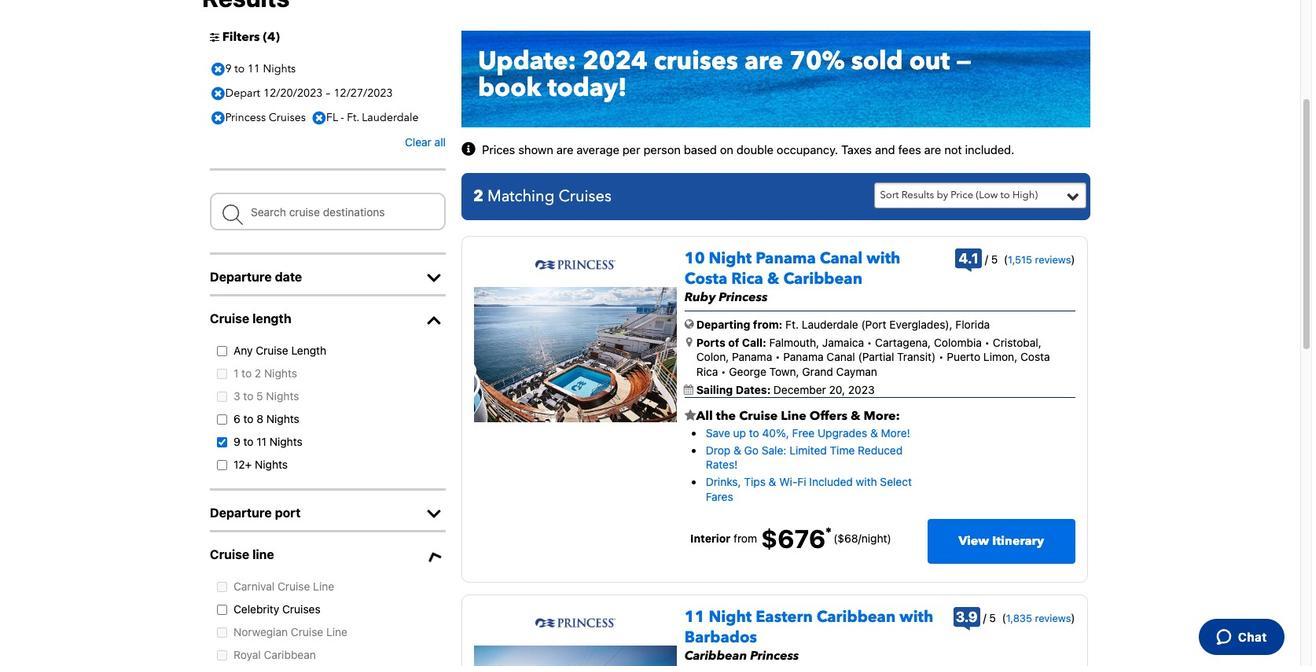 Task type: describe. For each thing, give the bounding box(es) containing it.
$676
[[761, 523, 826, 553]]

5 for 11 night eastern caribbean with barbados
[[990, 611, 996, 624]]

high)
[[1013, 188, 1038, 202]]

occupancy.
[[777, 142, 838, 156]]

fi
[[798, 475, 807, 489]]

sliders image
[[210, 32, 219, 43]]

update: 2024 cruises are 70% sold out — book today!
[[478, 44, 972, 106]]

to right 6
[[243, 412, 254, 426]]

Carnival Cruise Line checkbox
[[213, 582, 231, 592]]

night for costa
[[709, 248, 752, 269]]

chevron down image
[[422, 312, 446, 328]]

fl
[[326, 110, 338, 125]]

night)
[[862, 531, 892, 545]]

filters
[[222, 29, 260, 46]]

(partial
[[858, 350, 894, 364]]

3
[[234, 390, 240, 403]]

reviews for 10 night panama canal with costa rica & caribbean
[[1035, 253, 1071, 266]]

colon,
[[697, 350, 729, 364]]

celebrity
[[234, 603, 279, 616]]

grand
[[802, 365, 833, 378]]

rica inside the 10 night panama canal with costa rica & caribbean ruby princess
[[732, 268, 763, 290]]

sailing
[[697, 383, 733, 396]]

clear all
[[405, 136, 446, 149]]

cartagena,
[[875, 336, 931, 349]]

panama for night
[[756, 248, 816, 269]]

1 horizontal spatial 9
[[234, 435, 240, 449]]

nights right 12+
[[255, 458, 288, 471]]

cristobal,
[[993, 336, 1042, 349]]

carnival cruise line
[[234, 580, 334, 593]]

per
[[623, 142, 641, 156]]

included.
[[965, 142, 1015, 156]]

princess inside the 10 night panama canal with costa rica & caribbean ruby princess
[[719, 289, 768, 306]]

drinks, tips & wi-fi included with select fares link
[[706, 475, 912, 503]]

panama up george town, grand cayman
[[784, 350, 824, 364]]

departure for departure date
[[210, 270, 272, 284]]

0 vertical spatial (
[[263, 29, 267, 46]]

cruises for princess cruises
[[269, 110, 306, 125]]

view itinerary
[[959, 532, 1044, 550]]

reduced
[[858, 444, 903, 457]]

shown
[[519, 142, 553, 156]]

1 vertical spatial canal
[[827, 350, 855, 364]]

0 vertical spatial line
[[781, 407, 807, 425]]

panama canal (partial transit) •
[[781, 350, 944, 364]]

1 vertical spatial cruises
[[559, 186, 612, 207]]

cruise up 1 to 2 nights
[[256, 344, 288, 357]]

40%,
[[762, 426, 789, 439]]

9 to 11 Nights checkbox
[[213, 438, 231, 448]]

ports
[[697, 336, 726, 349]]

map marker image
[[686, 337, 693, 348]]

cruise up any cruise length checkbox
[[210, 312, 250, 326]]

Any Cruise Length checkbox
[[213, 346, 231, 357]]

info label image
[[462, 142, 479, 158]]

itinerary
[[993, 532, 1044, 550]]

sort results by price (low to high)
[[880, 188, 1038, 202]]

9 to 11 nights link
[[208, 58, 300, 81]]

norwegian
[[234, 625, 288, 639]]

departure date
[[210, 270, 302, 284]]

-
[[341, 110, 344, 125]]

barbados
[[685, 626, 757, 648]]

prices
[[482, 142, 515, 156]]

average
[[577, 142, 620, 156]]

fl - ft. lauderdale link
[[309, 107, 423, 130]]

any cruise length
[[234, 344, 327, 357]]

price
[[951, 188, 974, 202]]

& inside the 10 night panama canal with costa rica & caribbean ruby princess
[[767, 268, 780, 290]]

puerto limon, costa rica
[[697, 350, 1050, 378]]

($68
[[834, 531, 859, 545]]

12+ Nights checkbox
[[213, 460, 231, 471]]

select
[[880, 475, 912, 489]]

sailing dates:
[[697, 383, 774, 396]]

princess inside 11 night eastern caribbean with barbados caribbean princess
[[750, 647, 799, 664]]

departure for departure port
[[210, 506, 272, 520]]

town,
[[770, 365, 799, 378]]

asterisk image
[[826, 527, 832, 533]]

1 to 2 Nights checkbox
[[213, 369, 231, 379]]

cruise up 40%,
[[739, 407, 778, 425]]

included
[[810, 475, 853, 489]]

to inside save up to 40%, free upgrades & more! drop & go sale: limited time reduced rates! drinks, tips & wi-fi included with select fares
[[749, 426, 760, 439]]

departing from: ft. lauderdale (port everglades), florida
[[697, 318, 990, 331]]

Norwegian Cruise Line checkbox
[[213, 628, 231, 638]]

princess cruises image for 10 night panama canal with costa rica & caribbean
[[535, 254, 616, 276]]

fares
[[706, 490, 734, 503]]

cruise line
[[210, 548, 274, 562]]

night for barbados
[[709, 606, 752, 627]]

• up town,
[[775, 350, 781, 364]]

4
[[267, 29, 276, 46]]

to up 12+
[[243, 435, 254, 449]]

interior from $676
[[691, 523, 826, 553]]

& up upgrades
[[851, 407, 861, 425]]

• up limon,
[[985, 336, 990, 349]]

princess cruises link
[[208, 107, 310, 130]]

/ for 11 night eastern caribbean with barbados
[[983, 611, 987, 624]]

view itinerary link
[[928, 519, 1076, 564]]

11 night eastern caribbean with barbados caribbean princess
[[685, 606, 934, 664]]

times circle image for 9
[[208, 58, 229, 81]]

0 horizontal spatial are
[[557, 142, 574, 156]]

with for canal
[[867, 248, 901, 269]]

royal
[[234, 648, 261, 662]]

cruise up the celebrity cruises
[[278, 580, 310, 593]]

wi-
[[780, 475, 798, 489]]

rica inside puerto limon, costa rica
[[697, 365, 718, 378]]

globe image
[[685, 319, 694, 330]]

norwegian cruise line
[[234, 625, 348, 639]]

1,515
[[1008, 253, 1033, 266]]

5 for 10 night panama canal with costa rica & caribbean
[[991, 253, 998, 266]]

cruises for celebrity cruises
[[282, 603, 321, 616]]

taxes
[[842, 142, 872, 156]]

carnival
[[234, 580, 275, 593]]

cristobal, colon, panama
[[697, 336, 1042, 364]]

clear all link
[[405, 132, 446, 153]]

limon,
[[984, 350, 1018, 364]]

cayman
[[836, 365, 878, 378]]

cruises
[[654, 44, 738, 79]]

departing
[[697, 318, 751, 331]]

depart
[[225, 86, 260, 101]]

falmouth, jamaica • cartagena, colombia •
[[770, 336, 990, 349]]

10 night panama canal with costa rica & caribbean ruby princess
[[685, 248, 901, 306]]

prices shown are average per person based on double occupancy. taxes and fees are not included.
[[482, 142, 1015, 156]]

line for norwegian cruise line
[[326, 625, 348, 639]]

calendar image
[[684, 384, 693, 395]]

from
[[734, 531, 757, 545]]

falmouth,
[[770, 336, 820, 349]]

nights down any cruise length
[[264, 367, 297, 380]]

12+ nights
[[234, 458, 288, 471]]

upgrades
[[818, 426, 868, 439]]

2 matching cruises
[[473, 186, 612, 207]]



Task type: vqa. For each thing, say whether or not it's contained in the screenshot.
Cruises for Princess Cruises
yes



Task type: locate. For each thing, give the bounding box(es) containing it.
1,835 reviews link
[[1006, 611, 1071, 624]]

2
[[473, 186, 484, 207], [255, 367, 261, 380]]

2 vertical spatial cruises
[[282, 603, 321, 616]]

reviews inside 4.1 / 5 ( 1,515 reviews )
[[1035, 253, 1071, 266]]

departure
[[210, 270, 272, 284], [210, 506, 272, 520]]

/ right 3.9
[[983, 611, 987, 624]]

night
[[709, 248, 752, 269], [709, 606, 752, 627]]

book today!
[[478, 71, 627, 106]]

nights down "6 to 8 nights"
[[270, 435, 303, 449]]

1 departure from the top
[[210, 270, 272, 284]]

) for 11 night eastern caribbean with barbados
[[1071, 611, 1076, 624]]

6 to 8 nights
[[234, 412, 300, 426]]

) right filters
[[276, 29, 280, 46]]

length
[[291, 344, 327, 357]]

cruises down "12/20/2023"
[[269, 110, 306, 125]]

( right filters
[[263, 29, 267, 46]]

0 horizontal spatial 9
[[225, 62, 232, 77]]

2 princess cruises image from the top
[[535, 612, 616, 634]]

9 to 11 nights up depart
[[225, 62, 296, 77]]

with down sort
[[867, 248, 901, 269]]

• down colombia
[[939, 350, 944, 364]]

based
[[684, 142, 717, 156]]

1 vertical spatial 11
[[257, 435, 267, 449]]

12/20/2023
[[264, 86, 323, 101]]

3 to 5 Nights checkbox
[[213, 392, 231, 402]]

/ right the asterisk image
[[859, 531, 862, 545]]

panama for colon,
[[732, 350, 773, 364]]

0 vertical spatial 2
[[473, 186, 484, 207]]

2 vertical spatial 5
[[990, 611, 996, 624]]

1 vertical spatial 2
[[255, 367, 261, 380]]

princess down depart
[[225, 110, 266, 125]]

to right '(low'
[[1001, 188, 1010, 202]]

11
[[247, 62, 260, 77], [257, 435, 267, 449], [685, 606, 705, 627]]

rica down colon, on the right
[[697, 365, 718, 378]]

1 vertical spatial departure
[[210, 506, 272, 520]]

everglades),
[[890, 318, 953, 331]]

1 vertical spatial lauderdale
[[802, 318, 859, 331]]

Celebrity Cruises checkbox
[[213, 605, 231, 615]]

lauderdale up jamaica
[[802, 318, 859, 331]]

2 night from the top
[[709, 606, 752, 627]]

ft. for from:
[[786, 318, 799, 331]]

1 horizontal spatial 2
[[473, 186, 484, 207]]

0 vertical spatial canal
[[820, 248, 863, 269]]

all
[[696, 407, 713, 425]]

ft. right -
[[347, 110, 359, 125]]

the
[[716, 407, 736, 425]]

/
[[985, 253, 989, 266], [859, 531, 862, 545], [983, 611, 987, 624]]

panama up the from:
[[756, 248, 816, 269]]

cruise length
[[210, 312, 291, 326]]

( for 10 night panama canal with costa rica & caribbean
[[1004, 253, 1008, 266]]

None field
[[210, 193, 446, 231]]

save up to 40%, free upgrades & more! drop & go sale: limited time reduced rates! drinks, tips & wi-fi included with select fares
[[706, 426, 912, 503]]

rates!
[[706, 458, 738, 471]]

5 inside 4.1 / 5 ( 1,515 reviews )
[[991, 253, 998, 266]]

11 inside 11 night eastern caribbean with barbados caribbean princess
[[685, 606, 705, 627]]

panama down call:
[[732, 350, 773, 364]]

to up depart
[[235, 62, 245, 77]]

are left the 70%
[[745, 44, 783, 79]]

princess cruises image down 2 matching cruises
[[535, 254, 616, 276]]

cruise down the celebrity cruises
[[291, 625, 323, 639]]

1 vertical spatial chevron down image
[[422, 507, 446, 522]]

ft. inside the fl - ft. lauderdale link
[[347, 110, 359, 125]]

night inside the 10 night panama canal with costa rica & caribbean ruby princess
[[709, 248, 752, 269]]

costa up the globe icon at top
[[685, 268, 728, 290]]

lauderdale for from:
[[802, 318, 859, 331]]

princess up departing
[[719, 289, 768, 306]]

5 right 3.9
[[990, 611, 996, 624]]

10
[[685, 248, 705, 269]]

70%
[[790, 44, 845, 79]]

departure port
[[210, 506, 301, 520]]

departure up cruise length
[[210, 270, 272, 284]]

($68 / night)
[[834, 531, 892, 545]]

filters ( 4 )
[[222, 29, 280, 46]]

nights right 8
[[266, 412, 300, 426]]

ft. for -
[[347, 110, 359, 125]]

times circle image
[[208, 58, 229, 81], [208, 82, 229, 105], [208, 107, 229, 130]]

colombia
[[934, 336, 982, 349]]

reviews for 11 night eastern caribbean with barbados
[[1035, 611, 1071, 624]]

more!
[[881, 426, 911, 439]]

with inside 11 night eastern caribbean with barbados caribbean princess
[[900, 606, 934, 627]]

are
[[745, 44, 783, 79], [557, 142, 574, 156], [925, 142, 942, 156]]

canal inside the 10 night panama canal with costa rica & caribbean ruby princess
[[820, 248, 863, 269]]

panama inside cristobal, colon, panama
[[732, 350, 773, 364]]

princess cruises image up caribbean princess image at the bottom of the page
[[535, 612, 616, 634]]

canal
[[820, 248, 863, 269], [827, 350, 855, 364]]

5 left '1,515'
[[991, 253, 998, 266]]

/ inside 4.1 / 5 ( 1,515 reviews )
[[985, 253, 989, 266]]

& up the from:
[[767, 268, 780, 290]]

reviews right the 1,835
[[1035, 611, 1071, 624]]

1 vertical spatial 9
[[234, 435, 240, 449]]

0 horizontal spatial rica
[[697, 365, 718, 378]]

times circle image
[[309, 107, 330, 130]]

with inside save up to 40%, free upgrades & more! drop & go sale: limited time reduced rates! drinks, tips & wi-fi included with select fares
[[856, 475, 877, 489]]

3.9 / 5 ( 1,835 reviews )
[[956, 608, 1076, 625]]

canal down jamaica
[[827, 350, 855, 364]]

1 chevron down image from the top
[[422, 271, 446, 287]]

caribbean inside the 10 night panama canal with costa rica & caribbean ruby princess
[[784, 268, 863, 290]]

george town, grand cayman
[[726, 365, 878, 378]]

to right the 3
[[243, 390, 254, 403]]

& down more:
[[871, 426, 878, 439]]

reviews right '1,515'
[[1035, 253, 1071, 266]]

1 horizontal spatial costa
[[1021, 350, 1050, 364]]

0 horizontal spatial 2
[[255, 367, 261, 380]]

• up "(partial"
[[867, 336, 872, 349]]

4.1 / 5 ( 1,515 reviews )
[[959, 250, 1076, 267]]

9 to 11 nights down "6 to 8 nights"
[[234, 435, 303, 449]]

2 vertical spatial /
[[983, 611, 987, 624]]

0 vertical spatial with
[[867, 248, 901, 269]]

to right 1
[[242, 367, 252, 380]]

0 vertical spatial 9 to 11 nights
[[225, 62, 296, 77]]

cruises up norwegian cruise line
[[282, 603, 321, 616]]

&
[[767, 268, 780, 290], [851, 407, 861, 425], [871, 426, 878, 439], [734, 444, 741, 457], [769, 475, 777, 489]]

interior
[[691, 531, 731, 545]]

lauderdale inside the fl - ft. lauderdale link
[[362, 110, 419, 125]]

are right shown
[[557, 142, 574, 156]]

1 to 2 nights
[[234, 367, 297, 380]]

cruise up carnival cruise line option
[[210, 548, 250, 562]]

with left select
[[856, 475, 877, 489]]

times circle image down depart
[[208, 107, 229, 130]]

out
[[910, 44, 950, 79]]

2 vertical spatial with
[[900, 606, 934, 627]]

1 vertical spatial night
[[709, 606, 752, 627]]

departure up cruise line
[[210, 506, 272, 520]]

8
[[257, 412, 264, 426]]

) for 10 night panama canal with costa rica & caribbean
[[1071, 253, 1076, 266]]

rica up the from:
[[732, 268, 763, 290]]

1 horizontal spatial lauderdale
[[802, 318, 859, 331]]

2 vertical spatial line
[[326, 625, 348, 639]]

with left 3.9
[[900, 606, 934, 627]]

prices shown are average per person based on double occupancy. taxes and fees are not included. element
[[482, 142, 1015, 156]]

chevron down image for departure date
[[422, 271, 446, 287]]

) inside 4.1 / 5 ( 1,515 reviews )
[[1071, 253, 1076, 266]]

0 vertical spatial 9
[[225, 62, 232, 77]]

2 left matching
[[473, 186, 484, 207]]

1 vertical spatial with
[[856, 475, 877, 489]]

1 horizontal spatial are
[[745, 44, 783, 79]]

by
[[937, 188, 949, 202]]

& left wi-
[[769, 475, 777, 489]]

night left eastern
[[709, 606, 752, 627]]

princess cruises image
[[535, 254, 616, 276], [535, 612, 616, 634]]

2 vertical spatial 11
[[685, 606, 705, 627]]

ports of call:
[[697, 336, 767, 349]]

0 vertical spatial night
[[709, 248, 752, 269]]

0 vertical spatial reviews
[[1035, 253, 1071, 266]]

sold
[[851, 44, 903, 79]]

5
[[991, 253, 998, 266], [256, 390, 263, 403], [990, 611, 996, 624]]

times circle image down sliders icon
[[208, 58, 229, 81]]

1 vertical spatial ft.
[[786, 318, 799, 331]]

5 inside 3.9 / 5 ( 1,835 reviews )
[[990, 611, 996, 624]]

0 vertical spatial ft.
[[347, 110, 359, 125]]

celebrity cruises
[[234, 603, 321, 616]]

and
[[875, 142, 895, 156]]

port
[[275, 506, 301, 520]]

panama inside the 10 night panama canal with costa rica & caribbean ruby princess
[[756, 248, 816, 269]]

on
[[720, 142, 734, 156]]

canal up departing from: ft. lauderdale (port everglades), florida
[[820, 248, 863, 269]]

2 vertical spatial )
[[1071, 611, 1076, 624]]

2 times circle image from the top
[[208, 82, 229, 105]]

december 20, 2023
[[774, 383, 875, 396]]

( right 4.1
[[1004, 253, 1008, 266]]

( inside 4.1 / 5 ( 1,515 reviews )
[[1004, 253, 1008, 266]]

( inside 3.9 / 5 ( 1,835 reviews )
[[1002, 611, 1006, 624]]

1 vertical spatial line
[[313, 580, 334, 593]]

nights up "12/20/2023"
[[263, 62, 296, 77]]

9 right 9 to 11 nights checkbox
[[234, 435, 240, 449]]

0 vertical spatial 11
[[247, 62, 260, 77]]

4.1
[[959, 250, 979, 267]]

) right '1,515'
[[1071, 253, 1076, 266]]

Search cruise destinations text field
[[210, 193, 446, 231]]

/ right 4.1
[[985, 253, 989, 266]]

0 horizontal spatial ft.
[[347, 110, 359, 125]]

all the cruise line offers & more:
[[696, 407, 900, 425]]

0 horizontal spatial lauderdale
[[362, 110, 419, 125]]

drop & go sale: limited time reduced rates! link
[[706, 444, 903, 471]]

0 vertical spatial cruises
[[269, 110, 306, 125]]

save up to 40%, free upgrades & more! link
[[706, 426, 911, 439]]

1 vertical spatial (
[[1004, 253, 1008, 266]]

1 princess cruises image from the top
[[535, 254, 616, 276]]

1,835
[[1006, 611, 1033, 624]]

drinks,
[[706, 475, 741, 489]]

nights up "6 to 8 nights"
[[266, 390, 299, 403]]

0 vertical spatial 5
[[991, 253, 998, 266]]

princess cruises image for 11 night eastern caribbean with barbados
[[535, 612, 616, 634]]

line down carnival cruise line
[[326, 625, 348, 639]]

costa inside the 10 night panama canal with costa rica & caribbean ruby princess
[[685, 268, 728, 290]]

fl - ft. lauderdale
[[326, 110, 419, 125]]

1 reviews from the top
[[1035, 253, 1071, 266]]

any
[[234, 344, 253, 357]]

2 right 1
[[255, 367, 261, 380]]

eastern
[[756, 606, 813, 627]]

•
[[867, 336, 872, 349], [985, 336, 990, 349], [775, 350, 781, 364], [939, 350, 944, 364], [721, 365, 726, 378]]

night right the 10
[[709, 248, 752, 269]]

to
[[235, 62, 245, 77], [1001, 188, 1010, 202], [242, 367, 252, 380], [243, 390, 254, 403], [243, 412, 254, 426], [749, 426, 760, 439], [243, 435, 254, 449]]

—
[[957, 44, 972, 79]]

sort
[[880, 188, 899, 202]]

length
[[252, 312, 291, 326]]

3 times circle image from the top
[[208, 107, 229, 130]]

0 vertical spatial chevron down image
[[422, 271, 446, 287]]

1 vertical spatial times circle image
[[208, 82, 229, 105]]

lauderdale
[[362, 110, 419, 125], [802, 318, 859, 331]]

12+
[[234, 458, 252, 471]]

caribbean princess image
[[474, 645, 677, 666]]

0 vertical spatial departure
[[210, 270, 272, 284]]

princess cruises
[[225, 110, 306, 125]]

results
[[902, 188, 934, 202]]

fees
[[899, 142, 921, 156]]

star image
[[685, 409, 696, 422]]

line for carnival cruise line
[[313, 580, 334, 593]]

sale:
[[762, 444, 787, 457]]

ruby princess image
[[474, 287, 677, 422]]

2 vertical spatial times circle image
[[208, 107, 229, 130]]

1 vertical spatial costa
[[1021, 350, 1050, 364]]

lauderdale down "12/27/2023"
[[362, 110, 419, 125]]

to right up
[[749, 426, 760, 439]]

( right 3.9
[[1002, 611, 1006, 624]]

2 reviews from the top
[[1035, 611, 1071, 624]]

6 to 8 Nights checkbox
[[213, 415, 231, 425]]

9 up depart
[[225, 62, 232, 77]]

tips
[[744, 475, 766, 489]]

11 inside 9 to 11 nights link
[[247, 62, 260, 77]]

0 vertical spatial princess
[[225, 110, 266, 125]]

) inside 3.9 / 5 ( 1,835 reviews )
[[1071, 611, 1076, 624]]

Royal Caribbean checkbox
[[213, 651, 231, 661]]

costa
[[685, 268, 728, 290], [1021, 350, 1050, 364]]

2 departure from the top
[[210, 506, 272, 520]]

1 vertical spatial 9 to 11 nights
[[234, 435, 303, 449]]

1 vertical spatial /
[[859, 531, 862, 545]]

2 vertical spatial princess
[[750, 647, 799, 664]]

1 horizontal spatial ft.
[[786, 318, 799, 331]]

–
[[326, 86, 330, 101]]

ft. up the falmouth,
[[786, 318, 799, 331]]

chevron down image for departure port
[[422, 507, 446, 522]]

night inside 11 night eastern caribbean with barbados caribbean princess
[[709, 606, 752, 627]]

0 vertical spatial costa
[[685, 268, 728, 290]]

1 vertical spatial 5
[[256, 390, 263, 403]]

times circle image down 9 to 11 nights link
[[208, 82, 229, 105]]

0 vertical spatial /
[[985, 253, 989, 266]]

transit)
[[897, 350, 936, 364]]

• down colon, on the right
[[721, 365, 726, 378]]

/ inside 3.9 / 5 ( 1,835 reviews )
[[983, 611, 987, 624]]

line up the celebrity cruises
[[313, 580, 334, 593]]

are inside 'update: 2024 cruises are 70% sold out — book today!'
[[745, 44, 783, 79]]

of
[[728, 336, 740, 349]]

1 times circle image from the top
[[208, 58, 229, 81]]

0 vertical spatial princess cruises image
[[535, 254, 616, 276]]

5 up 8
[[256, 390, 263, 403]]

0 vertical spatial rica
[[732, 268, 763, 290]]

1
[[234, 367, 239, 380]]

2 vertical spatial (
[[1002, 611, 1006, 624]]

2024
[[583, 44, 648, 79]]

are left not
[[925, 142, 942, 156]]

times circle image for princess
[[208, 107, 229, 130]]

cruises down the average at the top left of page
[[559, 186, 612, 207]]

1 vertical spatial rica
[[697, 365, 718, 378]]

depart 12/20/2023 – 12/27/2023
[[225, 86, 393, 101]]

with inside the 10 night panama canal with costa rica & caribbean ruby princess
[[867, 248, 901, 269]]

line up the free
[[781, 407, 807, 425]]

costa inside puerto limon, costa rica
[[1021, 350, 1050, 364]]

florida
[[956, 318, 990, 331]]

free
[[792, 426, 815, 439]]

1 horizontal spatial rica
[[732, 268, 763, 290]]

0 vertical spatial )
[[276, 29, 280, 46]]

0 vertical spatial times circle image
[[208, 58, 229, 81]]

1 vertical spatial reviews
[[1035, 611, 1071, 624]]

1 vertical spatial princess cruises image
[[535, 612, 616, 634]]

0 horizontal spatial costa
[[685, 268, 728, 290]]

& left go
[[734, 444, 741, 457]]

reviews inside 3.9 / 5 ( 1,835 reviews )
[[1035, 611, 1071, 624]]

princess down eastern
[[750, 647, 799, 664]]

drop
[[706, 444, 731, 457]]

chevron down image
[[422, 271, 446, 287], [422, 507, 446, 522]]

1 night from the top
[[709, 248, 752, 269]]

) right the 1,835
[[1071, 611, 1076, 624]]

( for 11 night eastern caribbean with barbados
[[1002, 611, 1006, 624]]

lauderdale for -
[[362, 110, 419, 125]]

20,
[[829, 383, 845, 396]]

with for caribbean
[[900, 606, 934, 627]]

ruby
[[685, 289, 716, 306]]

1 vertical spatial princess
[[719, 289, 768, 306]]

1 vertical spatial )
[[1071, 253, 1076, 266]]

2 horizontal spatial are
[[925, 142, 942, 156]]

costa down cristobal,
[[1021, 350, 1050, 364]]

2 chevron down image from the top
[[422, 507, 446, 522]]

/ for 10 night panama canal with costa rica & caribbean
[[985, 253, 989, 266]]

december
[[774, 383, 826, 396]]

0 vertical spatial lauderdale
[[362, 110, 419, 125]]



